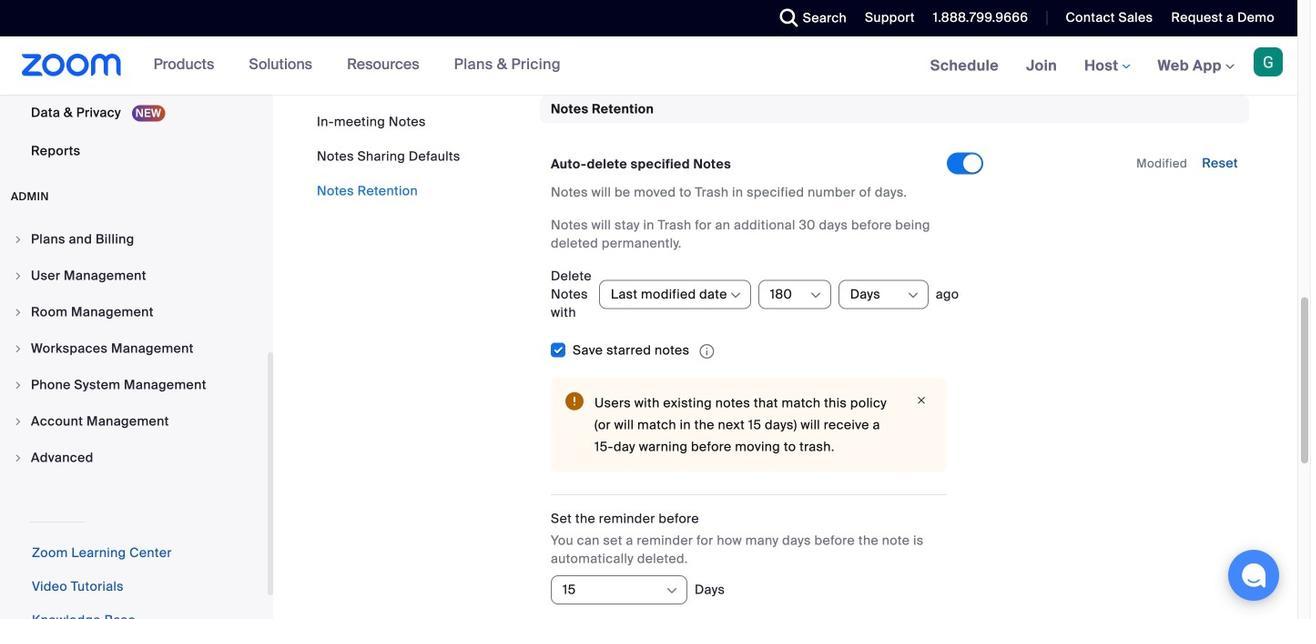 Task type: locate. For each thing, give the bounding box(es) containing it.
application inside notes retention element
[[573, 342, 722, 360]]

product information navigation
[[140, 36, 575, 95]]

4 right image from the top
[[13, 416, 24, 427]]

alert inside notes retention element
[[551, 378, 947, 473]]

2 vertical spatial right image
[[13, 453, 24, 464]]

1 horizontal spatial show options image
[[808, 288, 823, 303]]

0 vertical spatial right image
[[13, 234, 24, 245]]

zoom logo image
[[22, 54, 122, 76]]

1 right image from the top
[[13, 270, 24, 281]]

banner
[[0, 36, 1298, 96]]

right image
[[13, 234, 24, 245], [13, 307, 24, 318], [13, 453, 24, 464]]

2 right image from the top
[[13, 307, 24, 318]]

show options image
[[808, 288, 823, 303], [906, 288, 920, 303], [665, 584, 679, 599]]

2 right image from the top
[[13, 343, 24, 354]]

1 right image from the top
[[13, 234, 24, 245]]

menu bar
[[317, 113, 460, 200]]

1 menu item from the top
[[0, 222, 268, 257]]

7 menu item from the top
[[0, 441, 268, 475]]

3 menu item from the top
[[0, 295, 268, 330]]

1 vertical spatial right image
[[13, 307, 24, 318]]

6 menu item from the top
[[0, 404, 268, 439]]

2 horizontal spatial show options image
[[906, 288, 920, 303]]

3 right image from the top
[[13, 380, 24, 391]]

close image
[[911, 393, 933, 409]]

4 menu item from the top
[[0, 331, 268, 366]]

alert
[[551, 378, 947, 473]]

application
[[573, 342, 722, 360]]

3 right image from the top
[[13, 453, 24, 464]]

menu item
[[0, 222, 268, 257], [0, 259, 268, 293], [0, 295, 268, 330], [0, 331, 268, 366], [0, 368, 268, 403], [0, 404, 268, 439], [0, 441, 268, 475]]

right image for first menu item from the top of the 'admin menu' menu
[[13, 234, 24, 245]]

right image for seventh menu item from the top of the 'admin menu' menu
[[13, 453, 24, 464]]

right image
[[13, 270, 24, 281], [13, 343, 24, 354], [13, 380, 24, 391], [13, 416, 24, 427]]



Task type: describe. For each thing, give the bounding box(es) containing it.
admin menu menu
[[0, 222, 268, 477]]

right image for sixth menu item from the top of the 'admin menu' menu
[[13, 416, 24, 427]]

5 menu item from the top
[[0, 368, 268, 403]]

right image for second menu item from the top
[[13, 270, 24, 281]]

2 menu item from the top
[[0, 259, 268, 293]]

meetings navigation
[[917, 36, 1298, 96]]

open chat image
[[1241, 563, 1267, 588]]

right image for 3rd menu item from the top
[[13, 307, 24, 318]]

right image for 3rd menu item from the bottom of the 'admin menu' menu
[[13, 380, 24, 391]]

personal menu menu
[[0, 0, 268, 171]]

side navigation navigation
[[0, 0, 273, 619]]

profile picture image
[[1254, 47, 1283, 76]]

show options image
[[728, 288, 743, 303]]

0 horizontal spatial show options image
[[665, 584, 679, 599]]

right image for fourth menu item from the bottom of the 'admin menu' menu
[[13, 343, 24, 354]]

notes retention element
[[540, 95, 1249, 619]]

warning image
[[566, 393, 584, 411]]



Task type: vqa. For each thing, say whether or not it's contained in the screenshot.
3rd menu item
yes



